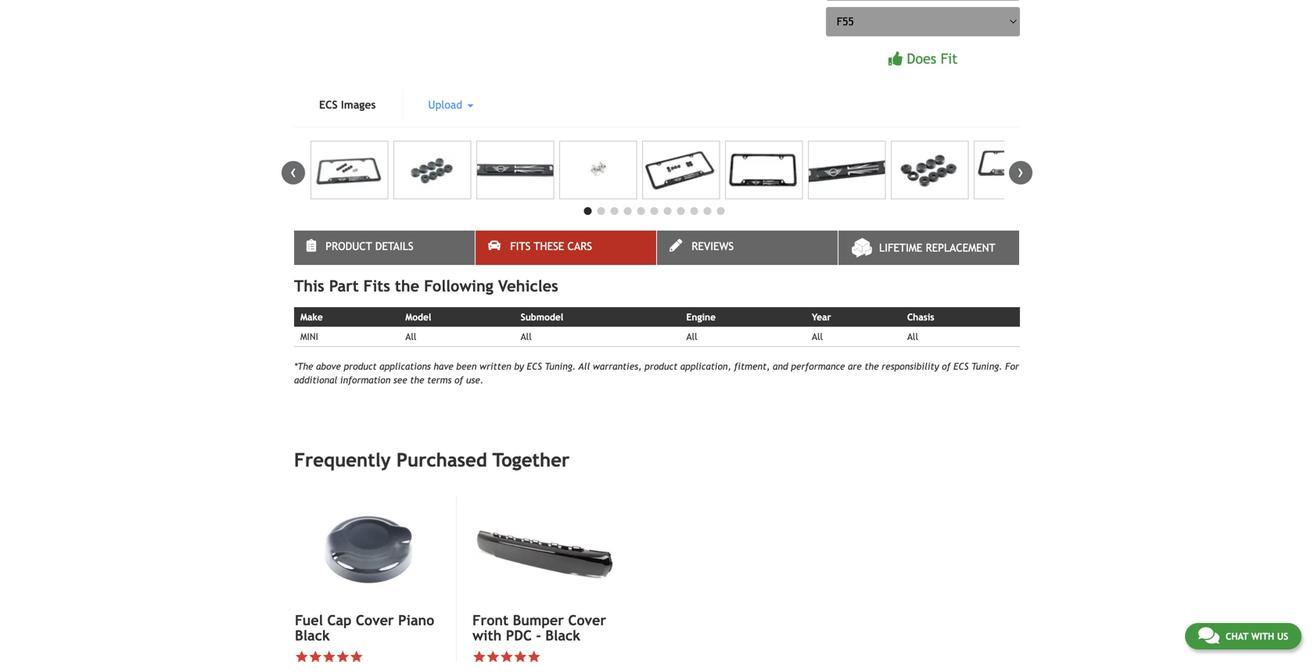 Task type: locate. For each thing, give the bounding box(es) containing it.
star image down pdc
[[514, 650, 527, 663]]

fits
[[510, 240, 531, 253], [364, 277, 390, 295]]

model
[[405, 312, 431, 323]]

product
[[326, 240, 372, 253]]

comments image
[[1198, 627, 1220, 645]]

1 horizontal spatial product
[[645, 361, 678, 372]]

mini
[[300, 331, 318, 342]]

all
[[405, 331, 417, 342], [521, 331, 532, 342], [687, 331, 698, 342], [812, 331, 823, 342], [907, 331, 918, 342], [579, 361, 590, 372]]

all down submodel
[[521, 331, 532, 342]]

fuel cap cover piano black image
[[295, 496, 439, 604]]

es#4562864 - 51805a5cfb4 - mini black jack/wings license plate frame - black - priced each - surrounds the plate in mini style - genuine mini - mini image
[[311, 141, 388, 199], [394, 141, 471, 199], [476, 141, 554, 199], [559, 141, 637, 199], [642, 141, 720, 199], [725, 141, 803, 199], [808, 141, 886, 199], [891, 141, 969, 199], [974, 141, 1052, 199]]

0 horizontal spatial tuning.
[[545, 361, 576, 372]]

1 cover from the left
[[356, 612, 394, 629]]

star image down fuel on the left of the page
[[295, 650, 309, 663]]

all down engine at the top
[[687, 331, 698, 342]]

1 product from the left
[[344, 361, 377, 372]]

with left us
[[1251, 631, 1275, 642]]

0 horizontal spatial fits
[[364, 277, 390, 295]]

3 es#4562864 - 51805a5cfb4 - mini black jack/wings license plate frame - black - priced each - surrounds the plate in mini style - genuine mini - mini image from the left
[[476, 141, 554, 199]]

of
[[942, 361, 951, 372], [455, 375, 463, 386]]

for
[[1005, 361, 1019, 372]]

star image down '-'
[[527, 650, 541, 663]]

1 vertical spatial of
[[455, 375, 463, 386]]

this part fits the following vehicles
[[294, 277, 558, 295]]

upload button
[[403, 89, 499, 120]]

the
[[395, 277, 419, 295], [865, 361, 879, 372], [410, 375, 424, 386]]

details
[[375, 240, 414, 253]]

2 tuning. from the left
[[972, 361, 1003, 372]]

4 es#4562864 - 51805a5cfb4 - mini black jack/wings license plate frame - black - priced each - surrounds the plate in mini style - genuine mini - mini image from the left
[[559, 141, 637, 199]]

4 star image from the left
[[527, 650, 541, 663]]

0 vertical spatial fits
[[510, 240, 531, 253]]

0 horizontal spatial product
[[344, 361, 377, 372]]

fits right part at the top left of page
[[364, 277, 390, 295]]

1 vertical spatial fits
[[364, 277, 390, 295]]

1 horizontal spatial cover
[[568, 612, 606, 629]]

2 vertical spatial the
[[410, 375, 424, 386]]

above
[[316, 361, 341, 372]]

›
[[1018, 161, 1024, 182]]

performance
[[791, 361, 845, 372]]

all left warranties, at the bottom left of page
[[579, 361, 590, 372]]

product details link
[[294, 231, 475, 265]]

purchased
[[397, 449, 487, 471]]

product up information
[[344, 361, 377, 372]]

1 black from the left
[[295, 628, 330, 644]]

3 star image from the left
[[350, 650, 363, 663]]

product right warranties, at the bottom left of page
[[645, 361, 678, 372]]

ecs right by
[[527, 361, 542, 372]]

reviews
[[692, 240, 734, 253]]

-
[[536, 628, 541, 644]]

frequently
[[294, 449, 391, 471]]

1 star image from the left
[[309, 650, 322, 663]]

cover right bumper
[[568, 612, 606, 629]]

ecs right responsibility
[[954, 361, 969, 372]]

chat
[[1226, 631, 1249, 642]]

star image down the "cap"
[[322, 650, 336, 663]]

2 star image from the left
[[322, 650, 336, 663]]

0 horizontal spatial black
[[295, 628, 330, 644]]

cars
[[568, 240, 592, 253]]

use.
[[466, 375, 484, 386]]

fits these cars
[[510, 240, 592, 253]]

warranties,
[[593, 361, 642, 372]]

tuning. left for
[[972, 361, 1003, 372]]

2 cover from the left
[[568, 612, 606, 629]]

1 horizontal spatial tuning.
[[972, 361, 1003, 372]]

us
[[1277, 631, 1288, 642]]

ecs left images
[[319, 99, 338, 111]]

fits left these
[[510, 240, 531, 253]]

0 horizontal spatial ecs
[[319, 99, 338, 111]]

1 horizontal spatial of
[[942, 361, 951, 372]]

2 star image from the left
[[336, 650, 350, 663]]

product details
[[326, 240, 414, 253]]

of right responsibility
[[942, 361, 951, 372]]

cover inside front bumper cover with pdc - black
[[568, 612, 606, 629]]

chat with us
[[1226, 631, 1288, 642]]

by
[[514, 361, 524, 372]]

*the
[[294, 361, 313, 372]]

fuel cap cover piano black link
[[295, 612, 439, 644]]

of down the been
[[455, 375, 463, 386]]

the right see
[[410, 375, 424, 386]]

8 es#4562864 - 51805a5cfb4 - mini black jack/wings license plate frame - black - priced each - surrounds the plate in mini style - genuine mini - mini image from the left
[[891, 141, 969, 199]]

0 horizontal spatial cover
[[356, 612, 394, 629]]

‹
[[290, 161, 296, 182]]

engine
[[687, 312, 716, 323]]

cover
[[356, 612, 394, 629], [568, 612, 606, 629]]

star image
[[309, 650, 322, 663], [336, 650, 350, 663], [350, 650, 363, 663], [473, 650, 486, 663], [486, 650, 500, 663], [500, 650, 514, 663]]

0 horizontal spatial with
[[473, 628, 502, 644]]

the up model
[[395, 277, 419, 295]]

cover inside fuel cap cover piano black
[[356, 612, 394, 629]]

with inside front bumper cover with pdc - black
[[473, 628, 502, 644]]

ecs images link
[[294, 89, 401, 120]]

upload
[[428, 99, 466, 111]]

all down year
[[812, 331, 823, 342]]

‹ link
[[282, 161, 305, 185]]

star image
[[295, 650, 309, 663], [322, 650, 336, 663], [514, 650, 527, 663], [527, 650, 541, 663]]

lifetime replacement link
[[839, 231, 1019, 265]]

tuning. right by
[[545, 361, 576, 372]]

2 black from the left
[[546, 628, 580, 644]]

images
[[341, 99, 376, 111]]

tuning.
[[545, 361, 576, 372], [972, 361, 1003, 372]]

0 vertical spatial the
[[395, 277, 419, 295]]

front bumper cover with pdc - black image
[[473, 496, 616, 603]]

bumper
[[513, 612, 564, 629]]

1 horizontal spatial with
[[1251, 631, 1275, 642]]

ecs
[[319, 99, 338, 111], [527, 361, 542, 372], [954, 361, 969, 372]]

cap
[[327, 612, 352, 629]]

fuel cap cover piano black
[[295, 612, 434, 644]]

frequently purchased together
[[294, 449, 570, 471]]

1 horizontal spatial black
[[546, 628, 580, 644]]

black
[[295, 628, 330, 644], [546, 628, 580, 644]]

fits these cars link
[[476, 231, 656, 265]]

product
[[344, 361, 377, 372], [645, 361, 678, 372]]

the right are
[[865, 361, 879, 372]]

cover for cap
[[356, 612, 394, 629]]

with
[[473, 628, 502, 644], [1251, 631, 1275, 642]]

2 horizontal spatial ecs
[[954, 361, 969, 372]]

terms
[[427, 375, 452, 386]]

with left pdc
[[473, 628, 502, 644]]

2 product from the left
[[645, 361, 678, 372]]

cover right the "cap"
[[356, 612, 394, 629]]

fitment,
[[734, 361, 770, 372]]



Task type: describe. For each thing, give the bounding box(es) containing it.
vehicles
[[498, 277, 558, 295]]

make
[[300, 312, 323, 323]]

all down 'chasis'
[[907, 331, 918, 342]]

see
[[393, 375, 407, 386]]

front bumper cover with pdc - black link
[[473, 612, 616, 644]]

together
[[493, 449, 570, 471]]

information
[[340, 375, 391, 386]]

9 es#4562864 - 51805a5cfb4 - mini black jack/wings license plate frame - black - priced each - surrounds the plate in mini style - genuine mini - mini image from the left
[[974, 141, 1052, 199]]

3 star image from the left
[[514, 650, 527, 663]]

these
[[534, 240, 564, 253]]

0 vertical spatial of
[[942, 361, 951, 372]]

black inside fuel cap cover piano black
[[295, 628, 330, 644]]

written
[[480, 361, 511, 372]]

front bumper cover with pdc - black
[[473, 612, 606, 644]]

application,
[[680, 361, 731, 372]]

7 es#4562864 - 51805a5cfb4 - mini black jack/wings license plate frame - black - priced each - surrounds the plate in mini style - genuine mini - mini image from the left
[[808, 141, 886, 199]]

reviews link
[[657, 231, 838, 265]]

chasis
[[907, 312, 935, 323]]

› link
[[1009, 161, 1033, 185]]

have
[[434, 361, 453, 372]]

all inside *the above product applications have been written by                 ecs tuning. all warranties, product application, fitment,                 and performance are the responsibility of ecs tuning.                 for additional information see the terms of use.
[[579, 361, 590, 372]]

additional
[[294, 375, 337, 386]]

ecs images
[[319, 99, 376, 111]]

replacement
[[926, 242, 996, 254]]

*the above product applications have been written by                 ecs tuning. all warranties, product application, fitment,                 and performance are the responsibility of ecs tuning.                 for additional information see the terms of use.
[[294, 361, 1019, 386]]

year
[[812, 312, 831, 323]]

all down model
[[405, 331, 417, 342]]

does
[[907, 50, 937, 67]]

lifetime
[[879, 242, 923, 254]]

1 horizontal spatial ecs
[[527, 361, 542, 372]]

chat with us link
[[1185, 624, 1302, 650]]

piano
[[398, 612, 434, 629]]

fuel
[[295, 612, 323, 629]]

pdc
[[506, 628, 532, 644]]

2 es#4562864 - 51805a5cfb4 - mini black jack/wings license plate frame - black - priced each - surrounds the plate in mini style - genuine mini - mini image from the left
[[394, 141, 471, 199]]

4 star image from the left
[[473, 650, 486, 663]]

1 vertical spatial the
[[865, 361, 879, 372]]

black inside front bumper cover with pdc - black
[[546, 628, 580, 644]]

fit
[[941, 50, 958, 67]]

1 es#4562864 - 51805a5cfb4 - mini black jack/wings license plate frame - black - priced each - surrounds the plate in mini style - genuine mini - mini image from the left
[[311, 141, 388, 199]]

5 star image from the left
[[486, 650, 500, 663]]

1 star image from the left
[[295, 650, 309, 663]]

this
[[294, 277, 324, 295]]

been
[[456, 361, 477, 372]]

cover for bumper
[[568, 612, 606, 629]]

applications
[[380, 361, 431, 372]]

5 es#4562864 - 51805a5cfb4 - mini black jack/wings license plate frame - black - priced each - surrounds the plate in mini style - genuine mini - mini image from the left
[[642, 141, 720, 199]]

ecs inside ecs images link
[[319, 99, 338, 111]]

following
[[424, 277, 494, 295]]

1 horizontal spatial fits
[[510, 240, 531, 253]]

1 tuning. from the left
[[545, 361, 576, 372]]

responsibility
[[882, 361, 939, 372]]

6 star image from the left
[[500, 650, 514, 663]]

part
[[329, 277, 359, 295]]

are
[[848, 361, 862, 372]]

and
[[773, 361, 788, 372]]

0 horizontal spatial of
[[455, 375, 463, 386]]

thumbs up image
[[889, 51, 903, 66]]

does fit
[[907, 50, 958, 67]]

front
[[473, 612, 509, 629]]

lifetime replacement
[[879, 242, 996, 254]]

submodel
[[521, 312, 564, 323]]

6 es#4562864 - 51805a5cfb4 - mini black jack/wings license plate frame - black - priced each - surrounds the plate in mini style - genuine mini - mini image from the left
[[725, 141, 803, 199]]



Task type: vqa. For each thing, say whether or not it's contained in the screenshot.
CHAT
yes



